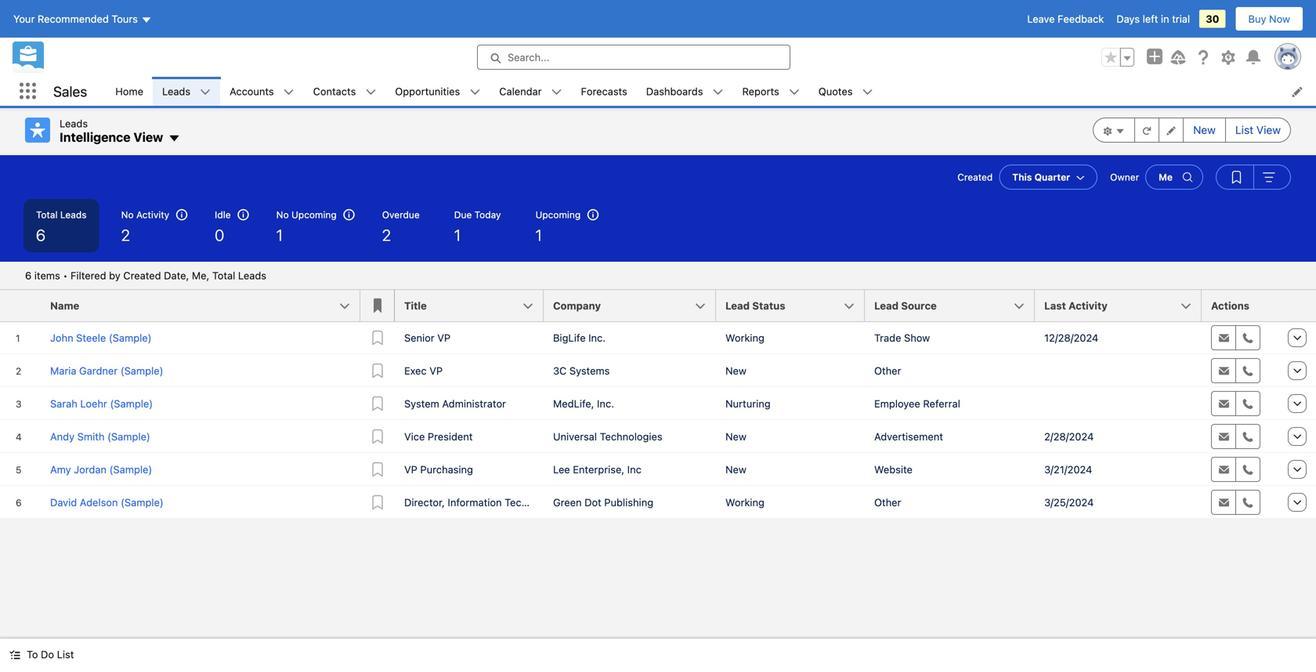 Task type: locate. For each thing, give the bounding box(es) containing it.
list view button
[[1226, 118, 1292, 143]]

last activity
[[1045, 300, 1108, 312]]

vp right senior
[[438, 332, 451, 344]]

information
[[448, 497, 502, 508]]

row number column header
[[0, 290, 41, 322]]

2 vertical spatial group
[[1217, 165, 1292, 190]]

2 horizontal spatial 1
[[536, 226, 542, 244]]

vp right the exec
[[430, 365, 443, 377]]

text default image inside dashboards list item
[[713, 87, 724, 98]]

text default image right the calendar
[[551, 87, 562, 98]]

days left in trial
[[1117, 13, 1191, 25]]

publishing
[[605, 497, 654, 508]]

text default image for quotes
[[863, 87, 874, 98]]

vp for exec vp
[[430, 365, 443, 377]]

to do list button
[[0, 639, 83, 670]]

group up me button
[[1094, 118, 1292, 143]]

text default image inside leads list item
[[200, 87, 211, 98]]

other for working
[[875, 497, 902, 508]]

other down the website
[[875, 497, 902, 508]]

6 items • filtered by created date, me, total leads
[[25, 270, 267, 281]]

new for website
[[726, 464, 747, 475]]

1 horizontal spatial view
[[1257, 123, 1282, 136]]

due today 1
[[454, 209, 501, 244]]

contacts
[[313, 85, 356, 97]]

1 working from the top
[[726, 332, 765, 344]]

group
[[1102, 48, 1135, 67], [1094, 118, 1292, 143], [1217, 165, 1292, 190]]

total right the me,
[[212, 270, 235, 281]]

0 vertical spatial created
[[958, 172, 993, 183]]

0 vertical spatial activity
[[136, 209, 169, 220]]

forecasts
[[581, 85, 628, 97]]

buy now button
[[1236, 6, 1304, 31]]

vp down vice
[[404, 464, 418, 475]]

lead source column header
[[865, 290, 1045, 322]]

last activity column header
[[1035, 290, 1212, 322]]

owner
[[1111, 172, 1140, 183]]

3 1 from the left
[[536, 226, 542, 244]]

other down trade
[[875, 365, 902, 377]]

me,
[[192, 270, 210, 281]]

opportunities link
[[386, 77, 470, 106]]

text default image left reports
[[713, 87, 724, 98]]

text default image inside 'opportunities' list item
[[470, 87, 481, 98]]

1 down due
[[454, 226, 461, 244]]

referral
[[924, 398, 961, 410]]

text default image inside accounts list item
[[284, 87, 294, 98]]

medlife,
[[553, 398, 595, 410]]

working for green dot publishing
[[726, 497, 765, 508]]

0 horizontal spatial 2
[[121, 226, 130, 244]]

1 horizontal spatial 1
[[454, 226, 461, 244]]

2 down overdue
[[382, 226, 391, 244]]

0 vertical spatial other
[[875, 365, 902, 377]]

universal technologies
[[553, 431, 663, 442]]

6 up items
[[36, 226, 45, 244]]

lead up trade
[[875, 300, 899, 312]]

actions column header
[[1202, 290, 1281, 322]]

text default image right quotes
[[863, 87, 874, 98]]

0 vertical spatial 6
[[36, 226, 45, 244]]

6 left items
[[25, 270, 32, 281]]

leads inside list item
[[162, 85, 191, 97]]

new button
[[1184, 118, 1227, 143]]

name button
[[41, 290, 361, 321]]

0 horizontal spatial no
[[121, 209, 134, 220]]

text default image right accounts
[[284, 87, 294, 98]]

total inside total leads 6
[[36, 209, 58, 220]]

text default image
[[366, 87, 377, 98], [789, 87, 800, 98], [863, 87, 874, 98], [9, 649, 20, 660]]

now
[[1270, 13, 1291, 25]]

your recommended tours
[[13, 13, 138, 25]]

0 horizontal spatial lead
[[726, 300, 750, 312]]

recommended
[[38, 13, 109, 25]]

days
[[1117, 13, 1140, 25]]

text default image down leads link
[[168, 132, 181, 145]]

other for new
[[875, 365, 902, 377]]

1 horizontal spatial list
[[1236, 123, 1254, 136]]

lead left status
[[726, 300, 750, 312]]

text default image inside to do list button
[[9, 649, 20, 660]]

0 horizontal spatial list
[[57, 649, 74, 660]]

company column header
[[544, 290, 726, 322]]

lead source button
[[865, 290, 1035, 321]]

2 cell from the top
[[1035, 387, 1202, 420]]

1 no from the left
[[121, 209, 134, 220]]

new inside button
[[1194, 123, 1216, 136]]

trade show
[[875, 332, 931, 344]]

to do list
[[27, 649, 74, 660]]

dot
[[585, 497, 602, 508]]

text default image inside calendar list item
[[551, 87, 562, 98]]

1 1 from the left
[[276, 226, 283, 244]]

green dot publishing
[[553, 497, 654, 508]]

2 2 from the left
[[382, 226, 391, 244]]

1 cell from the top
[[1035, 354, 1202, 387]]

leads right the home link
[[162, 85, 191, 97]]

0 horizontal spatial activity
[[136, 209, 169, 220]]

0 vertical spatial working
[[726, 332, 765, 344]]

list
[[106, 77, 1317, 106]]

system
[[404, 398, 440, 410]]

0 vertical spatial total
[[36, 209, 58, 220]]

cell
[[1035, 354, 1202, 387], [1035, 387, 1202, 420]]

1 inside due today 1
[[454, 226, 461, 244]]

trial
[[1173, 13, 1191, 25]]

no right idle
[[276, 209, 289, 220]]

list right new button
[[1236, 123, 1254, 136]]

important column header
[[361, 290, 395, 322]]

no upcoming
[[276, 209, 337, 220]]

activity
[[136, 209, 169, 220], [1069, 300, 1108, 312]]

0 horizontal spatial total
[[36, 209, 58, 220]]

administrator
[[442, 398, 506, 410]]

2 lead from the left
[[875, 300, 899, 312]]

inc.
[[589, 332, 606, 344], [597, 398, 615, 410]]

inc. right medlife,
[[597, 398, 615, 410]]

buy
[[1249, 13, 1267, 25]]

row number image
[[0, 290, 41, 321]]

0 horizontal spatial 6
[[25, 270, 32, 281]]

2 no from the left
[[276, 209, 289, 220]]

today
[[475, 209, 501, 220]]

cell down 12/28/2024
[[1035, 354, 1202, 387]]

company
[[553, 300, 601, 312]]

1 vertical spatial group
[[1094, 118, 1292, 143]]

3c systems
[[553, 365, 610, 377]]

0 horizontal spatial 1
[[276, 226, 283, 244]]

1 vertical spatial inc.
[[597, 398, 615, 410]]

advertisement
[[875, 431, 944, 442]]

total
[[36, 209, 58, 220], [212, 270, 235, 281]]

2 upcoming from the left
[[536, 209, 581, 220]]

cell for other
[[1035, 354, 1202, 387]]

key performance indicators group
[[0, 199, 1317, 262]]

1 vertical spatial activity
[[1069, 300, 1108, 312]]

text default image for leads
[[200, 87, 211, 98]]

0 vertical spatial list
[[1236, 123, 1254, 136]]

1 other from the top
[[875, 365, 902, 377]]

leads up •
[[60, 209, 87, 220]]

view inside "button"
[[1257, 123, 1282, 136]]

status
[[753, 300, 786, 312]]

technology
[[505, 497, 560, 508]]

vice
[[404, 431, 425, 442]]

view for intelligence view
[[134, 130, 163, 145]]

0
[[215, 226, 224, 244]]

2 working from the top
[[726, 497, 765, 508]]

0 vertical spatial inc.
[[589, 332, 606, 344]]

6 items • filtered by created date, me, total leads status
[[25, 270, 267, 281]]

text default image inside reports list item
[[789, 87, 800, 98]]

2 1 from the left
[[454, 226, 461, 244]]

0 horizontal spatial upcoming
[[292, 209, 337, 220]]

dashboards list item
[[637, 77, 733, 106]]

2 down no activity
[[121, 226, 130, 244]]

activity inside button
[[1069, 300, 1108, 312]]

1 vertical spatial working
[[726, 497, 765, 508]]

view right new button
[[1257, 123, 1282, 136]]

1 horizontal spatial activity
[[1069, 300, 1108, 312]]

no for 2
[[121, 209, 134, 220]]

forecasts link
[[572, 77, 637, 106]]

universal
[[553, 431, 597, 442]]

lead inside button
[[875, 300, 899, 312]]

view down the home link
[[134, 130, 163, 145]]

text default image left calendar link
[[470, 87, 481, 98]]

no up 6 items • filtered by created date, me, total leads
[[121, 209, 134, 220]]

text default image for contacts
[[366, 87, 377, 98]]

activity inside key performance indicators group
[[136, 209, 169, 220]]

1 down "no upcoming" at the left top of page
[[276, 226, 283, 244]]

1 vertical spatial list
[[57, 649, 74, 660]]

list right do
[[57, 649, 74, 660]]

1 horizontal spatial no
[[276, 209, 289, 220]]

due
[[454, 209, 472, 220]]

text default image inside "contacts" list item
[[366, 87, 377, 98]]

cell up 2/28/2024
[[1035, 387, 1202, 420]]

1 lead from the left
[[726, 300, 750, 312]]

working
[[726, 332, 765, 344], [726, 497, 765, 508]]

view
[[1257, 123, 1282, 136], [134, 130, 163, 145]]

0 vertical spatial vp
[[438, 332, 451, 344]]

new for other
[[726, 365, 747, 377]]

text default image
[[200, 87, 211, 98], [284, 87, 294, 98], [470, 87, 481, 98], [551, 87, 562, 98], [713, 87, 724, 98], [168, 132, 181, 145]]

created left this
[[958, 172, 993, 183]]

lead
[[726, 300, 750, 312], [875, 300, 899, 312]]

text default image for opportunities
[[470, 87, 481, 98]]

1 horizontal spatial total
[[212, 270, 235, 281]]

text default image left to
[[9, 649, 20, 660]]

inc. right biglife
[[589, 332, 606, 344]]

1 horizontal spatial 2
[[382, 226, 391, 244]]

0 horizontal spatial view
[[134, 130, 163, 145]]

1 vertical spatial created
[[123, 270, 161, 281]]

director, information technology
[[404, 497, 560, 508]]

website
[[875, 464, 913, 475]]

this quarter button
[[1000, 165, 1098, 190]]

text default image left the "accounts" link
[[200, 87, 211, 98]]

group containing new
[[1094, 118, 1292, 143]]

text default image right reports
[[789, 87, 800, 98]]

group down list view "button"
[[1217, 165, 1292, 190]]

1 horizontal spatial lead
[[875, 300, 899, 312]]

1 horizontal spatial upcoming
[[536, 209, 581, 220]]

1 vertical spatial vp
[[430, 365, 443, 377]]

activity up 6 items • filtered by created date, me, total leads
[[136, 209, 169, 220]]

no
[[121, 209, 134, 220], [276, 209, 289, 220]]

1 right due today 1
[[536, 226, 542, 244]]

your
[[13, 13, 35, 25]]

group down days
[[1102, 48, 1135, 67]]

text default image inside quotes list item
[[863, 87, 874, 98]]

activity right last
[[1069, 300, 1108, 312]]

no activity
[[121, 209, 169, 220]]

accounts list item
[[220, 77, 304, 106]]

name column header
[[41, 290, 370, 322]]

list containing home
[[106, 77, 1317, 106]]

list inside button
[[57, 649, 74, 660]]

created right the by
[[123, 270, 161, 281]]

grid containing name
[[0, 290, 1317, 520]]

text default image right contacts
[[366, 87, 377, 98]]

exec
[[404, 365, 427, 377]]

grid
[[0, 290, 1317, 520]]

leads up intelligence
[[60, 118, 88, 129]]

new
[[1194, 123, 1216, 136], [726, 365, 747, 377], [726, 431, 747, 442], [726, 464, 747, 475]]

2 other from the top
[[875, 497, 902, 508]]

no for 1
[[276, 209, 289, 220]]

intelligence
[[60, 130, 131, 145]]

1 vertical spatial other
[[875, 497, 902, 508]]

lead inside "button"
[[726, 300, 750, 312]]

total up items
[[36, 209, 58, 220]]

1 horizontal spatial 6
[[36, 226, 45, 244]]

vp
[[438, 332, 451, 344], [430, 365, 443, 377], [404, 464, 418, 475]]



Task type: vqa. For each thing, say whether or not it's contained in the screenshot.
'Inc'
yes



Task type: describe. For each thing, give the bounding box(es) containing it.
1 for upcoming
[[536, 226, 542, 244]]

by
[[109, 270, 121, 281]]

employee referral
[[875, 398, 961, 410]]

1 vertical spatial 6
[[25, 270, 32, 281]]

total leads 6
[[36, 209, 87, 244]]

date,
[[164, 270, 189, 281]]

opportunities list item
[[386, 77, 490, 106]]

1 for no upcoming
[[276, 226, 283, 244]]

technologies
[[600, 431, 663, 442]]

idle
[[215, 209, 231, 220]]

group for leads
[[1094, 118, 1292, 143]]

items
[[34, 270, 60, 281]]

title column header
[[395, 290, 553, 322]]

lead status column header
[[716, 290, 875, 322]]

dashboards
[[647, 85, 703, 97]]

2/28/2024
[[1045, 431, 1095, 442]]

home link
[[106, 77, 153, 106]]

director,
[[404, 497, 445, 508]]

leads link
[[153, 77, 200, 106]]

inc. for biglife inc.
[[589, 332, 606, 344]]

accounts link
[[220, 77, 284, 106]]

system administrator
[[404, 398, 506, 410]]

in
[[1162, 13, 1170, 25]]

lee
[[553, 464, 570, 475]]

contacts list item
[[304, 77, 386, 106]]

3/25/2024
[[1045, 497, 1095, 508]]

2 inside overdue 2
[[382, 226, 391, 244]]

lee enterprise, inc
[[553, 464, 642, 475]]

calendar list item
[[490, 77, 572, 106]]

president
[[428, 431, 473, 442]]

source
[[902, 300, 937, 312]]

systems
[[570, 365, 610, 377]]

text default image for accounts
[[284, 87, 294, 98]]

last
[[1045, 300, 1067, 312]]

title
[[404, 300, 427, 312]]

medlife, inc.
[[553, 398, 615, 410]]

list inside "button"
[[1236, 123, 1254, 136]]

quarter
[[1035, 172, 1071, 183]]

senior vp
[[404, 332, 451, 344]]

3/21/2024
[[1045, 464, 1093, 475]]

action column header
[[1281, 290, 1317, 322]]

0 vertical spatial group
[[1102, 48, 1135, 67]]

leave feedback
[[1028, 13, 1105, 25]]

1 vertical spatial total
[[212, 270, 235, 281]]

vp purchasing
[[404, 464, 473, 475]]

overdue 2
[[382, 209, 420, 244]]

lead for lead status
[[726, 300, 750, 312]]

company button
[[544, 290, 716, 321]]

leads list item
[[153, 77, 220, 106]]

your recommended tours button
[[13, 6, 153, 31]]

list view
[[1236, 123, 1282, 136]]

•
[[63, 270, 68, 281]]

1 2 from the left
[[121, 226, 130, 244]]

action image
[[1281, 290, 1317, 321]]

me button
[[1146, 165, 1204, 190]]

last activity button
[[1035, 290, 1202, 321]]

do
[[41, 649, 54, 660]]

reports link
[[733, 77, 789, 106]]

lead for lead source
[[875, 300, 899, 312]]

working for biglife inc.
[[726, 332, 765, 344]]

intelligence view
[[60, 130, 163, 145]]

reports
[[743, 85, 780, 97]]

6 inside total leads 6
[[36, 226, 45, 244]]

lead status
[[726, 300, 786, 312]]

vice president
[[404, 431, 473, 442]]

leads right the me,
[[238, 270, 267, 281]]

quotes link
[[810, 77, 863, 106]]

new for advertisement
[[726, 431, 747, 442]]

this
[[1013, 172, 1033, 183]]

green
[[553, 497, 582, 508]]

group for owner
[[1217, 165, 1292, 190]]

30
[[1206, 13, 1220, 25]]

leave
[[1028, 13, 1055, 25]]

left
[[1143, 13, 1159, 25]]

calendar
[[500, 85, 542, 97]]

inc. for medlife, inc.
[[597, 398, 615, 410]]

activity for no activity
[[136, 209, 169, 220]]

inc
[[628, 464, 642, 475]]

search...
[[508, 51, 550, 63]]

0 horizontal spatial created
[[123, 270, 161, 281]]

2 vertical spatial vp
[[404, 464, 418, 475]]

12/28/2024
[[1045, 332, 1099, 344]]

vp for senior vp
[[438, 332, 451, 344]]

quotes
[[819, 85, 853, 97]]

me
[[1159, 172, 1173, 183]]

opportunities
[[395, 85, 460, 97]]

accounts
[[230, 85, 274, 97]]

overdue
[[382, 209, 420, 220]]

view for list view
[[1257, 123, 1282, 136]]

home
[[115, 85, 143, 97]]

name
[[50, 300, 79, 312]]

text default image for calendar
[[551, 87, 562, 98]]

text default image for dashboards
[[713, 87, 724, 98]]

activity for last activity
[[1069, 300, 1108, 312]]

nurturing
[[726, 398, 771, 410]]

lead source
[[875, 300, 937, 312]]

sales
[[53, 83, 87, 100]]

cell for employee referral
[[1035, 387, 1202, 420]]

quotes list item
[[810, 77, 883, 106]]

filtered
[[71, 270, 106, 281]]

1 upcoming from the left
[[292, 209, 337, 220]]

purchasing
[[421, 464, 473, 475]]

reports list item
[[733, 77, 810, 106]]

search... button
[[477, 45, 791, 70]]

text default image for reports
[[789, 87, 800, 98]]

senior
[[404, 332, 435, 344]]

calendar link
[[490, 77, 551, 106]]

leads inside total leads 6
[[60, 209, 87, 220]]

1 horizontal spatial created
[[958, 172, 993, 183]]

biglife inc.
[[553, 332, 606, 344]]

actions
[[1212, 300, 1250, 312]]

exec vp
[[404, 365, 443, 377]]



